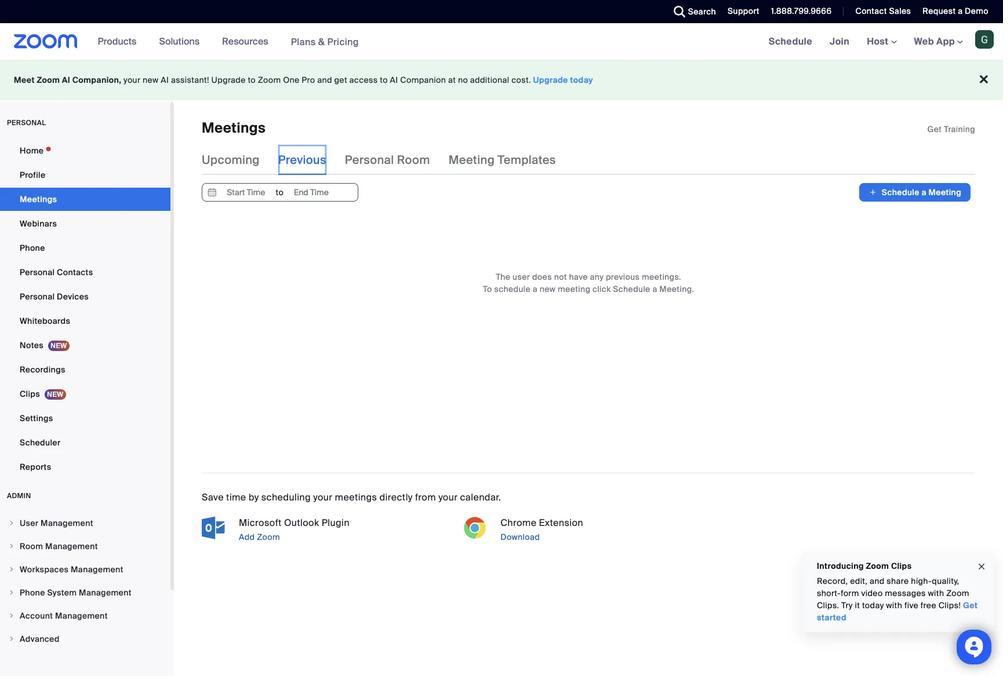 Task type: locate. For each thing, give the bounding box(es) containing it.
management up 'workspaces management'
[[45, 542, 98, 552]]

0 horizontal spatial with
[[887, 601, 903, 611]]

ai
[[62, 75, 70, 85], [161, 75, 169, 85], [390, 75, 398, 85]]

meeting templates
[[449, 153, 556, 168]]

resources button
[[222, 23, 274, 60]]

schedule down previous
[[613, 284, 651, 295]]

clips up settings
[[20, 389, 40, 400]]

schedule
[[494, 284, 531, 295]]

personal inside "tabs of meeting" tab list
[[345, 153, 394, 168]]

schedule down the 1.888.799.9666 in the right of the page
[[769, 35, 813, 48]]

meeting
[[449, 153, 495, 168], [929, 188, 962, 198]]

workspaces management menu item
[[0, 559, 171, 581]]

banner containing products
[[0, 23, 1004, 61]]

does
[[532, 272, 552, 283]]

system
[[47, 588, 77, 599]]

your inside the meet zoom ai companion, footer
[[124, 75, 141, 85]]

0 horizontal spatial and
[[317, 75, 332, 85]]

introducing
[[817, 562, 864, 572]]

1 vertical spatial clips
[[892, 562, 912, 572]]

user management
[[20, 519, 93, 529]]

extension
[[539, 518, 584, 530]]

demo
[[965, 6, 989, 16]]

account
[[20, 611, 53, 622]]

0 horizontal spatial new
[[143, 75, 159, 85]]

web app button
[[915, 35, 964, 48]]

right image up right image
[[8, 544, 15, 550]]

1 horizontal spatial to
[[276, 188, 284, 198]]

get right clips!
[[964, 601, 978, 611]]

phone inside phone system management menu item
[[20, 588, 45, 599]]

right image left account at left bottom
[[8, 613, 15, 620]]

5 right image from the top
[[8, 636, 15, 643]]

right image inside phone system management menu item
[[8, 590, 15, 597]]

from
[[415, 492, 436, 504]]

with
[[928, 589, 945, 599], [887, 601, 903, 611]]

2 horizontal spatial your
[[439, 492, 458, 504]]

not
[[554, 272, 567, 283]]

management down phone system management menu item
[[55, 611, 108, 622]]

1 vertical spatial today
[[863, 601, 884, 611]]

meet zoom ai companion, your new ai assistant! upgrade to zoom one pro and get access to ai companion at no additional cost. upgrade today
[[14, 75, 593, 85]]

contacts
[[57, 267, 93, 278]]

support
[[728, 6, 760, 16]]

1.888.799.9666 button up the join
[[763, 0, 835, 23]]

workspaces management
[[20, 565, 123, 575]]

clips up share
[[892, 562, 912, 572]]

a right 'add' image
[[922, 188, 927, 198]]

0 vertical spatial and
[[317, 75, 332, 85]]

room
[[397, 153, 430, 168], [20, 542, 43, 552]]

five
[[905, 601, 919, 611]]

settings link
[[0, 407, 171, 430]]

schedule a meeting
[[882, 188, 962, 198]]

meeting inside "tabs of meeting" tab list
[[449, 153, 495, 168]]

phone system management menu item
[[0, 582, 171, 604]]

personal
[[345, 153, 394, 168], [20, 267, 55, 278], [20, 292, 55, 302]]

0 vertical spatial room
[[397, 153, 430, 168]]

management up phone system management menu item
[[71, 565, 123, 575]]

management up room management
[[41, 519, 93, 529]]

your right the "companion,"
[[124, 75, 141, 85]]

save time by scheduling your meetings directly from your calendar.
[[202, 492, 501, 504]]

right image down right image
[[8, 590, 15, 597]]

clips
[[20, 389, 40, 400], [892, 562, 912, 572]]

1 vertical spatial new
[[540, 284, 556, 295]]

0 horizontal spatial your
[[124, 75, 141, 85]]

0 horizontal spatial today
[[570, 75, 593, 85]]

contact sales
[[856, 6, 912, 16]]

plans & pricing link
[[291, 36, 359, 48], [291, 36, 359, 48]]

and inside record, edit, and share high-quality, short-form video messages with zoom clips. try it today with five free clips!
[[870, 577, 885, 587]]

get started link
[[817, 601, 978, 624]]

and inside the meet zoom ai companion, footer
[[317, 75, 332, 85]]

0 vertical spatial schedule
[[769, 35, 813, 48]]

a down meetings.
[[653, 284, 658, 295]]

save
[[202, 492, 224, 504]]

right image
[[8, 520, 15, 527], [8, 544, 15, 550], [8, 590, 15, 597], [8, 613, 15, 620], [8, 636, 15, 643]]

microsoft outlook plugin add zoom
[[239, 518, 350, 543]]

zoom
[[37, 75, 60, 85], [258, 75, 281, 85], [257, 533, 280, 543], [866, 562, 889, 572], [947, 589, 970, 599]]

1 vertical spatial meetings
[[20, 194, 57, 205]]

1 ai from the left
[[62, 75, 70, 85]]

profile picture image
[[976, 30, 994, 49]]

zoom inside microsoft outlook plugin add zoom
[[257, 533, 280, 543]]

clips inside personal menu "menu"
[[20, 389, 40, 400]]

phone down webinars
[[20, 243, 45, 253]]

0 horizontal spatial room
[[20, 542, 43, 552]]

right image inside user management menu item
[[8, 520, 15, 527]]

pro
[[302, 75, 315, 85]]

plans
[[291, 36, 316, 48]]

right image inside account management menu item
[[8, 613, 15, 620]]

phone for phone
[[20, 243, 45, 253]]

new left assistant!
[[143, 75, 159, 85]]

tabs of meeting tab list
[[202, 145, 575, 175]]

0 vertical spatial get
[[928, 124, 942, 135]]

0 vertical spatial today
[[570, 75, 593, 85]]

introducing zoom clips
[[817, 562, 912, 572]]

upgrade down the product information "navigation"
[[211, 75, 246, 85]]

meet
[[14, 75, 35, 85]]

solutions
[[159, 35, 200, 48]]

1 horizontal spatial new
[[540, 284, 556, 295]]

user
[[513, 272, 530, 283]]

personal devices link
[[0, 285, 171, 309]]

schedule inside schedule link
[[769, 35, 813, 48]]

click
[[593, 284, 611, 295]]

0 vertical spatial personal
[[345, 153, 394, 168]]

3 right image from the top
[[8, 590, 15, 597]]

0 horizontal spatial ai
[[62, 75, 70, 85]]

phone for phone system management
[[20, 588, 45, 599]]

additional
[[470, 75, 510, 85]]

phone inside phone link
[[20, 243, 45, 253]]

0 vertical spatial new
[[143, 75, 159, 85]]

1 right image from the top
[[8, 520, 15, 527]]

meetings inside 'link'
[[20, 194, 57, 205]]

1 horizontal spatial room
[[397, 153, 430, 168]]

1 horizontal spatial ai
[[161, 75, 169, 85]]

3 ai from the left
[[390, 75, 398, 85]]

ai left assistant!
[[161, 75, 169, 85]]

personal room
[[345, 153, 430, 168]]

1 horizontal spatial and
[[870, 577, 885, 587]]

schedule for schedule
[[769, 35, 813, 48]]

advanced
[[20, 635, 60, 645]]

1 vertical spatial schedule
[[882, 188, 920, 198]]

to
[[248, 75, 256, 85], [380, 75, 388, 85], [276, 188, 284, 198]]

and up video
[[870, 577, 885, 587]]

0 horizontal spatial meeting
[[449, 153, 495, 168]]

notes
[[20, 341, 44, 351]]

0 vertical spatial phone
[[20, 243, 45, 253]]

1 vertical spatial phone
[[20, 588, 45, 599]]

0 horizontal spatial schedule
[[613, 284, 651, 295]]

management for room management
[[45, 542, 98, 552]]

share
[[887, 577, 909, 587]]

room management menu item
[[0, 536, 171, 558]]

ai left companion
[[390, 75, 398, 85]]

reports link
[[0, 456, 171, 479]]

at
[[448, 75, 456, 85]]

schedule right 'add' image
[[882, 188, 920, 198]]

to right access
[[380, 75, 388, 85]]

get left training
[[928, 124, 942, 135]]

assistant!
[[171, 75, 209, 85]]

1 horizontal spatial your
[[313, 492, 333, 504]]

pricing
[[327, 36, 359, 48]]

0 horizontal spatial meetings
[[20, 194, 57, 205]]

1 upgrade from the left
[[211, 75, 246, 85]]

search
[[688, 6, 716, 17]]

meetings
[[335, 492, 377, 504]]

previous
[[606, 272, 640, 283]]

personal for personal contacts
[[20, 267, 55, 278]]

personal for personal room
[[345, 153, 394, 168]]

with down the messages
[[887, 601, 903, 611]]

user management menu item
[[0, 513, 171, 535]]

upgrade right cost.
[[533, 75, 568, 85]]

new down does
[[540, 284, 556, 295]]

outlook
[[284, 518, 319, 530]]

2 vertical spatial personal
[[20, 292, 55, 302]]

Date Range Picker Start field
[[219, 184, 273, 202]]

your up the plugin
[[313, 492, 333, 504]]

edit,
[[850, 577, 868, 587]]

2 vertical spatial schedule
[[613, 284, 651, 295]]

upgrade today link
[[533, 75, 593, 85]]

by
[[249, 492, 259, 504]]

1 horizontal spatial meeting
[[929, 188, 962, 198]]

right image left advanced
[[8, 636, 15, 643]]

1 phone from the top
[[20, 243, 45, 253]]

to button
[[202, 184, 358, 202]]

Date Range Picker End field
[[284, 184, 338, 202]]

right image left user
[[8, 520, 15, 527]]

ai left the "companion,"
[[62, 75, 70, 85]]

2 upgrade from the left
[[533, 75, 568, 85]]

1 vertical spatial and
[[870, 577, 885, 587]]

banner
[[0, 23, 1004, 61]]

personal menu menu
[[0, 139, 171, 480]]

to down resources dropdown button
[[248, 75, 256, 85]]

get inside get started
[[964, 601, 978, 611]]

and
[[317, 75, 332, 85], [870, 577, 885, 587]]

add image
[[869, 187, 878, 199]]

2 phone from the top
[[20, 588, 45, 599]]

0 horizontal spatial get
[[928, 124, 942, 135]]

to left date range picker end field
[[276, 188, 284, 198]]

management inside menu item
[[41, 519, 93, 529]]

4 right image from the top
[[8, 613, 15, 620]]

add
[[239, 533, 255, 543]]

advanced menu item
[[0, 629, 171, 651]]

to inside popup button
[[276, 188, 284, 198]]

1 vertical spatial personal
[[20, 267, 55, 278]]

1 horizontal spatial meetings
[[202, 119, 266, 137]]

phone up account at left bottom
[[20, 588, 45, 599]]

0 vertical spatial with
[[928, 589, 945, 599]]

calendar.
[[460, 492, 501, 504]]

1 horizontal spatial clips
[[892, 562, 912, 572]]

0 vertical spatial clips
[[20, 389, 40, 400]]

zoom up clips!
[[947, 589, 970, 599]]

your right the from
[[439, 492, 458, 504]]

scheduler link
[[0, 432, 171, 455]]

1 horizontal spatial schedule
[[769, 35, 813, 48]]

0 horizontal spatial clips
[[20, 389, 40, 400]]

get training
[[928, 124, 976, 135]]

schedule inside schedule a meeting button
[[882, 188, 920, 198]]

your for new
[[124, 75, 141, 85]]

1 horizontal spatial today
[[863, 601, 884, 611]]

support link
[[719, 0, 763, 23], [728, 6, 760, 16]]

1 vertical spatial room
[[20, 542, 43, 552]]

time
[[226, 492, 246, 504]]

0 horizontal spatial upgrade
[[211, 75, 246, 85]]

meeting
[[558, 284, 591, 295]]

directly
[[380, 492, 413, 504]]

messages
[[885, 589, 926, 599]]

1 horizontal spatial with
[[928, 589, 945, 599]]

0 vertical spatial meeting
[[449, 153, 495, 168]]

right image for account
[[8, 613, 15, 620]]

2 right image from the top
[[8, 544, 15, 550]]

products button
[[98, 23, 142, 60]]

with up free
[[928, 589, 945, 599]]

close image
[[977, 561, 987, 574]]

and left get
[[317, 75, 332, 85]]

personal for personal devices
[[20, 292, 55, 302]]

1 vertical spatial meeting
[[929, 188, 962, 198]]

1 horizontal spatial upgrade
[[533, 75, 568, 85]]

2 horizontal spatial schedule
[[882, 188, 920, 198]]

meetings up webinars
[[20, 194, 57, 205]]

right image inside room management menu item
[[8, 544, 15, 550]]

form
[[841, 589, 860, 599]]

2 horizontal spatial ai
[[390, 75, 398, 85]]

join link
[[821, 23, 859, 60]]

zoom left one
[[258, 75, 281, 85]]

1 horizontal spatial get
[[964, 601, 978, 611]]

1 vertical spatial get
[[964, 601, 978, 611]]

zoom down microsoft
[[257, 533, 280, 543]]

meetings up upcoming
[[202, 119, 266, 137]]

today
[[570, 75, 593, 85], [863, 601, 884, 611]]



Task type: describe. For each thing, give the bounding box(es) containing it.
previous
[[278, 153, 326, 168]]

microsoft
[[239, 518, 282, 530]]

clips link
[[0, 383, 171, 406]]

upcoming
[[202, 153, 260, 168]]

a inside button
[[922, 188, 927, 198]]

search button
[[665, 0, 719, 23]]

today inside record, edit, and share high-quality, short-form video messages with zoom clips. try it today with five free clips!
[[863, 601, 884, 611]]

zoom right meet
[[37, 75, 60, 85]]

request
[[923, 6, 956, 16]]

have
[[569, 272, 588, 283]]

training
[[944, 124, 976, 135]]

quality,
[[932, 577, 960, 587]]

recordings link
[[0, 358, 171, 382]]

recordings
[[20, 365, 65, 375]]

schedule for schedule a meeting
[[882, 188, 920, 198]]

started
[[817, 613, 847, 624]]

0 horizontal spatial to
[[248, 75, 256, 85]]

2 horizontal spatial to
[[380, 75, 388, 85]]

zoom up edit,
[[866, 562, 889, 572]]

devices
[[57, 292, 89, 302]]

any
[[590, 272, 604, 283]]

room inside menu item
[[20, 542, 43, 552]]

admin
[[7, 492, 31, 501]]

management for workspaces management
[[71, 565, 123, 575]]

no
[[458, 75, 468, 85]]

room inside "tabs of meeting" tab list
[[397, 153, 430, 168]]

cost.
[[512, 75, 531, 85]]

right image
[[8, 567, 15, 574]]

free
[[921, 601, 937, 611]]

get training link
[[928, 124, 976, 135]]

reports
[[20, 462, 51, 473]]

chrome
[[501, 518, 537, 530]]

phone link
[[0, 237, 171, 260]]

meeting inside schedule a meeting button
[[929, 188, 962, 198]]

a left demo
[[958, 6, 963, 16]]

today inside the meet zoom ai companion, footer
[[570, 75, 593, 85]]

schedule link
[[760, 23, 821, 60]]

1.888.799.9666 button up schedule link
[[771, 6, 832, 16]]

companion
[[400, 75, 446, 85]]

settings
[[20, 414, 53, 424]]

0 vertical spatial meetings
[[202, 119, 266, 137]]

webinars
[[20, 219, 57, 229]]

one
[[283, 75, 300, 85]]

the
[[496, 272, 511, 283]]

contact
[[856, 6, 887, 16]]

video
[[862, 589, 883, 599]]

sales
[[890, 6, 912, 16]]

solutions button
[[159, 23, 205, 60]]

try
[[842, 601, 853, 611]]

whiteboards link
[[0, 310, 171, 333]]

download
[[501, 533, 540, 543]]

product information navigation
[[89, 23, 368, 61]]

request a demo
[[923, 6, 989, 16]]

clips!
[[939, 601, 961, 611]]

plans & pricing
[[291, 36, 359, 48]]

webinars link
[[0, 212, 171, 236]]

account management
[[20, 611, 108, 622]]

clips.
[[817, 601, 840, 611]]

phone system management
[[20, 588, 132, 599]]

personal contacts link
[[0, 261, 171, 284]]

zoom inside record, edit, and share high-quality, short-form video messages with zoom clips. try it today with five free clips!
[[947, 589, 970, 599]]

products
[[98, 35, 137, 48]]

user
[[20, 519, 38, 529]]

resources
[[222, 35, 268, 48]]

join
[[830, 35, 850, 48]]

download link
[[498, 531, 714, 545]]

new inside the user does not have any previous meetings. to schedule a new meeting click schedule a meeting.
[[540, 284, 556, 295]]

meetings.
[[642, 272, 682, 283]]

right image for user
[[8, 520, 15, 527]]

profile
[[20, 170, 46, 180]]

a down does
[[533, 284, 538, 295]]

date image
[[205, 184, 219, 202]]

templates
[[498, 153, 556, 168]]

profile link
[[0, 164, 171, 187]]

access
[[350, 75, 378, 85]]

personal devices
[[20, 292, 89, 302]]

record,
[[817, 577, 848, 587]]

2 ai from the left
[[161, 75, 169, 85]]

companion,
[[72, 75, 121, 85]]

&
[[318, 36, 325, 48]]

web app
[[915, 35, 955, 48]]

meetings navigation
[[760, 23, 1004, 61]]

whiteboards
[[20, 316, 70, 327]]

it
[[855, 601, 860, 611]]

right image inside advanced menu item
[[8, 636, 15, 643]]

get for get training
[[928, 124, 942, 135]]

personal contacts
[[20, 267, 93, 278]]

scheduling
[[261, 492, 311, 504]]

admin menu menu
[[0, 513, 171, 652]]

management for account management
[[55, 611, 108, 622]]

scheduler
[[20, 438, 61, 448]]

your for meetings
[[313, 492, 333, 504]]

1 vertical spatial with
[[887, 601, 903, 611]]

host
[[867, 35, 891, 48]]

right image for phone
[[8, 590, 15, 597]]

meeting.
[[660, 284, 695, 295]]

zoom logo image
[[14, 34, 78, 49]]

right image for room
[[8, 544, 15, 550]]

home link
[[0, 139, 171, 162]]

management for user management
[[41, 519, 93, 529]]

meet zoom ai companion, footer
[[0, 60, 1004, 100]]

schedule inside the user does not have any previous meetings. to schedule a new meeting click schedule a meeting.
[[613, 284, 651, 295]]

to
[[483, 284, 492, 295]]

get for get started
[[964, 601, 978, 611]]

record, edit, and share high-quality, short-form video messages with zoom clips. try it today with five free clips!
[[817, 577, 970, 611]]

web
[[915, 35, 935, 48]]

1.888.799.9666
[[771, 6, 832, 16]]

new inside the meet zoom ai companion, footer
[[143, 75, 159, 85]]

short-
[[817, 589, 841, 599]]

account management menu item
[[0, 606, 171, 628]]

management down workspaces management menu item
[[79, 588, 132, 599]]

app
[[937, 35, 955, 48]]



Task type: vqa. For each thing, say whether or not it's contained in the screenshot.
15%
no



